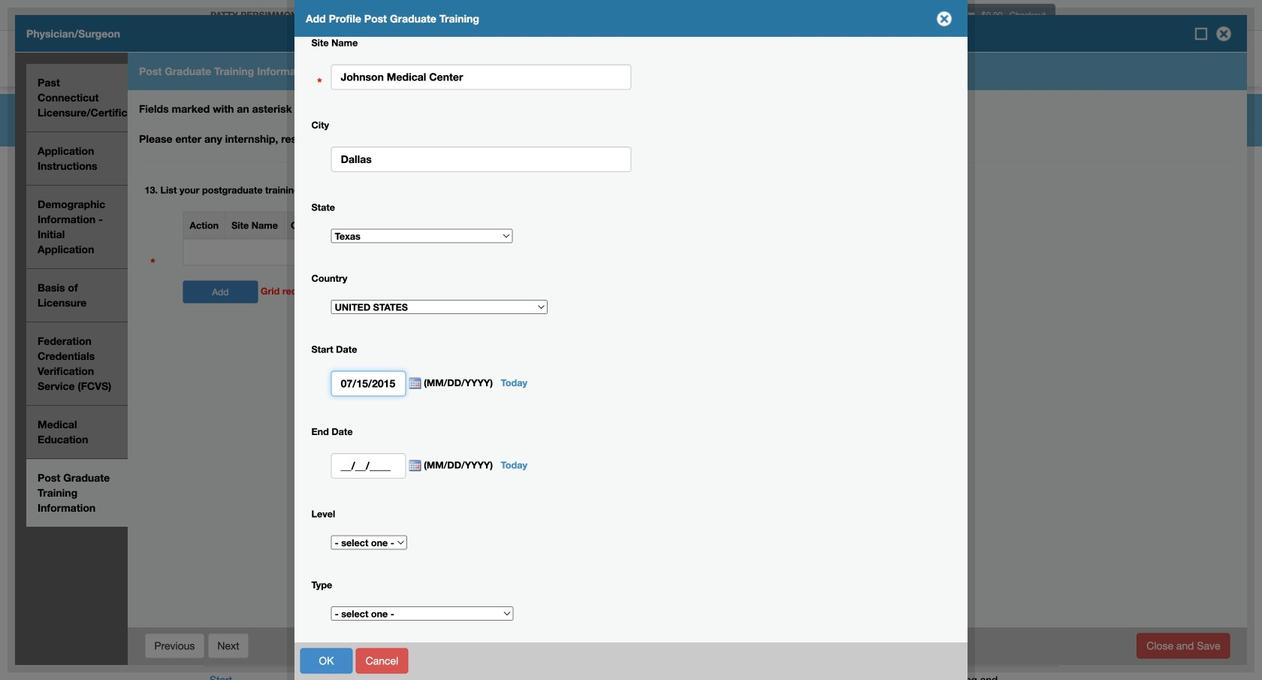 Task type: describe. For each thing, give the bounding box(es) containing it.
<b><center>state of connecticut<br>
 online elicense website</center></b> image
[[203, 34, 383, 59]]

1 horizontal spatial close window image
[[1212, 22, 1236, 46]]

0 horizontal spatial close window image
[[933, 7, 957, 31]]

maximize/minimize image
[[1194, 26, 1209, 41]]



Task type: locate. For each thing, give the bounding box(es) containing it.
None text field
[[331, 147, 632, 172], [331, 371, 406, 396], [331, 453, 406, 479], [331, 147, 632, 172], [331, 371, 406, 396], [331, 453, 406, 479]]

None image field
[[406, 378, 421, 390], [406, 460, 421, 472], [406, 378, 421, 390], [406, 460, 421, 472]]

close window image
[[933, 7, 957, 31], [1212, 22, 1236, 46]]

None button
[[145, 633, 205, 659], [208, 633, 249, 659], [1137, 633, 1231, 659], [300, 648, 353, 674], [356, 648, 408, 674], [145, 633, 205, 659], [208, 633, 249, 659], [1137, 633, 1231, 659], [300, 648, 353, 674], [356, 648, 408, 674]]

None text field
[[331, 64, 632, 90]]



